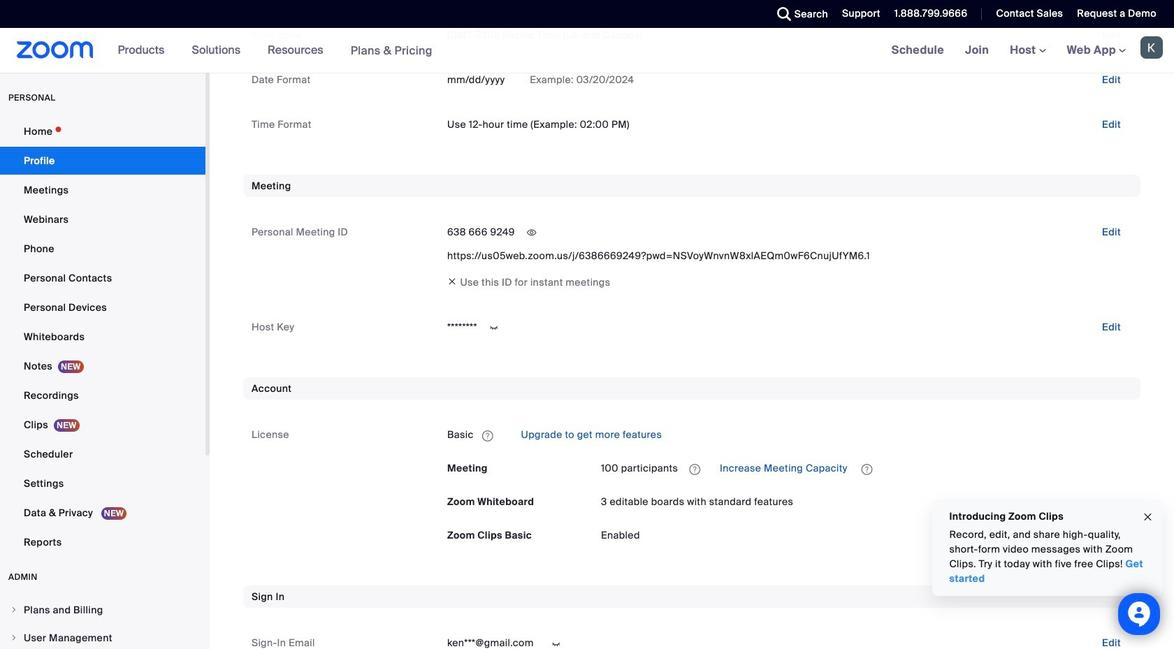 Task type: locate. For each thing, give the bounding box(es) containing it.
1 menu item from the top
[[0, 597, 206, 624]]

right image
[[10, 606, 18, 615], [10, 634, 18, 643]]

product information navigation
[[107, 28, 443, 73]]

0 vertical spatial menu item
[[0, 597, 206, 624]]

2 right image from the top
[[10, 634, 18, 643]]

1 vertical spatial menu item
[[0, 625, 206, 650]]

1 vertical spatial right image
[[10, 634, 18, 643]]

profile picture image
[[1141, 36, 1163, 59]]

banner
[[0, 28, 1175, 73]]

1 right image from the top
[[10, 606, 18, 615]]

application
[[447, 424, 1133, 446], [601, 458, 1133, 480]]

menu item
[[0, 597, 206, 624], [0, 625, 206, 650]]

show host key image
[[483, 322, 505, 335]]

0 vertical spatial right image
[[10, 606, 18, 615]]

2 menu item from the top
[[0, 625, 206, 650]]

close image
[[1143, 509, 1154, 525]]

0 vertical spatial application
[[447, 424, 1133, 446]]

admin menu menu
[[0, 597, 206, 650]]

personal menu menu
[[0, 117, 206, 558]]

learn more about your meeting license image
[[685, 463, 705, 476]]



Task type: describe. For each thing, give the bounding box(es) containing it.
zoom logo image
[[17, 41, 93, 59]]

learn more about your license type image
[[481, 431, 495, 441]]

meetings navigation
[[881, 28, 1175, 73]]

hide personal meeting id image
[[521, 227, 543, 239]]

1 vertical spatial application
[[601, 458, 1133, 480]]



Task type: vqa. For each thing, say whether or not it's contained in the screenshot.
footer
no



